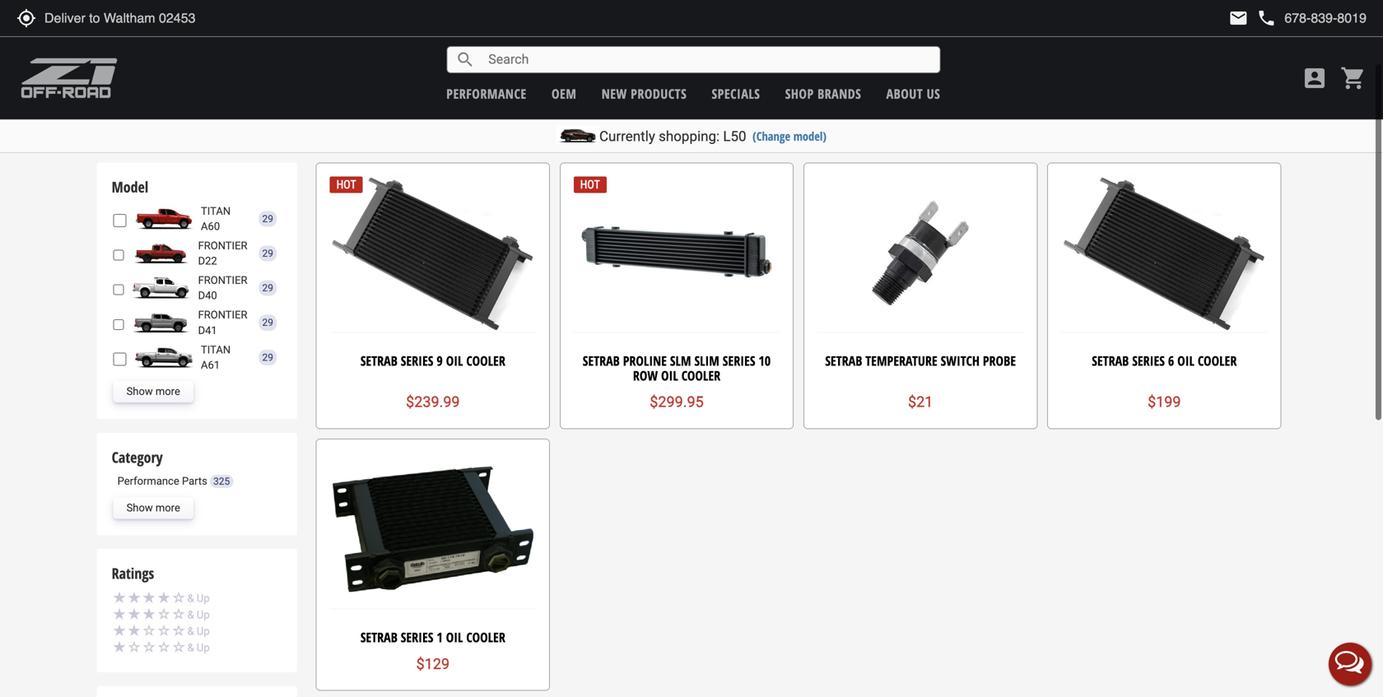 Task type: describe. For each thing, give the bounding box(es) containing it.
more for model
[[156, 386, 180, 398]]

titan a61
[[201, 344, 231, 371]]

& for 1 & up "element"
[[187, 642, 194, 654]]

up for 4 & up element
[[197, 592, 210, 605]]

shopping_cart
[[1341, 65, 1367, 91]]

about us link
[[887, 85, 941, 103]]

shop brands link
[[785, 85, 862, 103]]

setrab for setrab series 1 oil cooler
[[361, 629, 398, 646]]

new products
[[602, 85, 687, 103]]

nissan titan xd h61 2016 2017 2018 2019 2020 cummins diesel z1 off-road image
[[131, 347, 197, 368]]

setrab for setrab series 6 oil cooler
[[1092, 352, 1129, 370]]

model
[[112, 177, 148, 197]]

mail link
[[1229, 8, 1249, 28]]

& for 4 & up element
[[187, 592, 194, 605]]

setrab proline slm slim series 10 row oil cooler
[[583, 352, 771, 384]]

category performance parts 325
[[112, 447, 230, 488]]

1
[[437, 629, 443, 646]]

& up for 2 & up element
[[187, 625, 210, 638]]

us
[[927, 85, 941, 103]]

titan a60
[[201, 205, 231, 232]]

2 & up element
[[113, 623, 281, 640]]

frontier d41
[[198, 309, 247, 337]]

oil for setrab series 1 oil cooler
[[446, 629, 463, 646]]

show more button for category
[[113, 498, 193, 519]]

(change model) link
[[753, 128, 827, 144]]

account_box
[[1302, 65, 1328, 91]]

performance
[[117, 475, 179, 488]]

frontier d22
[[198, 240, 247, 267]]

nissan frontier d22 1998 1999 2000 2001 2002 2003 2004 ka24de vg33e 2.4l 3.3l sc se xe z1 off-road image
[[128, 243, 194, 264]]

brands
[[818, 85, 862, 103]]

more for category
[[156, 502, 180, 514]]

mail phone
[[1229, 8, 1277, 28]]

setrab for setrab proline slm slim series 10 row oil cooler
[[583, 352, 620, 370]]

setrab products
[[97, 75, 278, 115]]

oem
[[552, 85, 577, 103]]

new
[[602, 85, 627, 103]]

currently
[[599, 128, 655, 145]]

up for 3 & up element
[[197, 609, 210, 621]]

series for setrab series 6 oil cooler
[[1132, 352, 1165, 370]]

(change
[[753, 128, 791, 144]]

frontier for d41
[[198, 309, 247, 321]]

& for 3 & up element
[[187, 609, 194, 621]]

specials link
[[712, 85, 760, 103]]

show more for category
[[126, 502, 180, 514]]

show for model
[[126, 386, 153, 398]]

oil inside setrab proline slm slim series 10 row oil cooler
[[661, 367, 678, 384]]

nissan frontier d40 2005 2006 2007 2008 2009 2010 2011 2012 2013 2014 2015 2016 2017 2018 2019 2020 2021 vq40de vq38dd qr25de 4.0l 3.8l 2.5l s se sl sv le xe pro-4x offroad z1 off-road image
[[128, 278, 194, 299]]

frontier for d22
[[198, 240, 247, 252]]

oil for setrab series 9 oil cooler
[[446, 352, 463, 370]]

probe
[[983, 352, 1016, 370]]

show more button for model
[[113, 381, 193, 403]]

setrab series 6 oil cooler
[[1092, 352, 1237, 370]]

d22
[[198, 255, 217, 267]]

switch
[[941, 352, 980, 370]]

series for setrab series 9 oil cooler
[[401, 352, 433, 370]]

325
[[213, 476, 230, 488]]

products
[[178, 75, 278, 115]]

series inside setrab proline slm slim series 10 row oil cooler
[[723, 352, 755, 370]]

& up for 4 & up element
[[187, 592, 210, 605]]

oem link
[[552, 85, 577, 103]]

$199
[[1148, 394, 1181, 411]]

Search search field
[[475, 47, 940, 72]]

$129
[[416, 656, 450, 673]]

cooler for setrab series 6 oil cooler
[[1198, 352, 1237, 370]]

show for category
[[126, 502, 153, 514]]

row
[[633, 367, 658, 384]]

about
[[887, 85, 923, 103]]

6
[[1168, 352, 1174, 370]]

phone
[[1257, 8, 1277, 28]]

slim
[[695, 352, 720, 370]]

performance link
[[447, 85, 527, 103]]

d41
[[198, 324, 217, 337]]

setrab for setrab
[[97, 39, 126, 54]]

titan for a60
[[201, 205, 231, 217]]

29 for titan a61
[[262, 352, 273, 363]]

cooler inside setrab proline slm slim series 10 row oil cooler
[[682, 367, 721, 384]]



Task type: vqa. For each thing, say whether or not it's contained in the screenshot.
1st Up from the bottom of the page
yes



Task type: locate. For each thing, give the bounding box(es) containing it.
titan up a60
[[201, 205, 231, 217]]

series for setrab series 1 oil cooler
[[401, 629, 433, 646]]

series left 9 in the bottom left of the page
[[401, 352, 433, 370]]

2 29 from the top
[[262, 248, 273, 259]]

frontier d40
[[198, 274, 247, 302]]

29 right frontier d40
[[262, 282, 273, 294]]

29 for frontier d41
[[262, 317, 273, 329]]

setrab series 9 oil cooler
[[361, 352, 506, 370]]

2 titan from the top
[[201, 344, 231, 356]]

2 & from the top
[[187, 609, 194, 621]]

titan for a61
[[201, 344, 231, 356]]

4 & from the top
[[187, 642, 194, 654]]

1 vertical spatial show more button
[[113, 498, 193, 519]]

show more button down nissan titan xd h61 2016 2017 2018 2019 2020 cummins diesel z1 off-road image
[[113, 381, 193, 403]]

3 frontier from the top
[[198, 309, 247, 321]]

new products link
[[602, 85, 687, 103]]

0 vertical spatial show
[[126, 386, 153, 398]]

show more down performance
[[126, 502, 180, 514]]

1 titan from the top
[[201, 205, 231, 217]]

show more down nissan titan xd h61 2016 2017 2018 2019 2020 cummins diesel z1 off-road image
[[126, 386, 180, 398]]

currently shopping: l50 (change model)
[[599, 128, 827, 145]]

show more
[[126, 386, 180, 398], [126, 502, 180, 514]]

& inside "element"
[[187, 642, 194, 654]]

shopping:
[[659, 128, 720, 145]]

29 for frontier d40
[[262, 282, 273, 294]]

None checkbox
[[113, 214, 127, 228], [113, 248, 124, 262], [113, 283, 124, 297], [113, 318, 124, 332], [113, 214, 127, 228], [113, 248, 124, 262], [113, 283, 124, 297], [113, 318, 124, 332]]

up for 1 & up "element"
[[197, 642, 210, 654]]

nissan frontier d41 2022 2023 vq38dd 3.8l s sv pro-x pro-4x z1 off-road image
[[128, 312, 194, 334]]

4 & up element
[[113, 590, 281, 607]]

1 vertical spatial titan
[[201, 344, 231, 356]]

$21
[[908, 394, 933, 411]]

& up down 2 & up element
[[187, 642, 210, 654]]

setrab
[[97, 39, 126, 54], [97, 75, 171, 115], [361, 352, 398, 370], [583, 352, 620, 370], [825, 352, 862, 370], [1092, 352, 1129, 370], [361, 629, 398, 646]]

0 vertical spatial show more button
[[113, 381, 193, 403]]

&
[[187, 592, 194, 605], [187, 609, 194, 621], [187, 625, 194, 638], [187, 642, 194, 654]]

series left 1 at the bottom left of the page
[[401, 629, 433, 646]]

setrab for setrab series 9 oil cooler
[[361, 352, 398, 370]]

frontier up 'd22'
[[198, 240, 247, 252]]

titan
[[201, 205, 231, 217], [201, 344, 231, 356]]

up for 2 & up element
[[197, 625, 210, 638]]

9
[[437, 352, 443, 370]]

setrab temperature switch probe
[[825, 352, 1016, 370]]

parts
[[182, 475, 207, 488]]

search
[[456, 50, 475, 70]]

setrab for setrab temperature switch probe
[[825, 352, 862, 370]]

1 more from the top
[[156, 386, 180, 398]]

& down 2 & up element
[[187, 642, 194, 654]]

4 & up from the top
[[187, 642, 210, 654]]

2 up from the top
[[197, 609, 210, 621]]

oil for setrab series 6 oil cooler
[[1178, 352, 1195, 370]]

up up 2 & up element
[[197, 609, 210, 621]]

up up 1 & up "element"
[[197, 625, 210, 638]]

4 29 from the top
[[262, 317, 273, 329]]

& up up 3 & up element
[[187, 592, 210, 605]]

29 for titan a60
[[262, 213, 273, 225]]

1 vertical spatial show more
[[126, 502, 180, 514]]

5 29 from the top
[[262, 352, 273, 363]]

slm
[[670, 352, 691, 370]]

about us
[[887, 85, 941, 103]]

3 29 from the top
[[262, 282, 273, 294]]

performance
[[447, 85, 527, 103]]

0 vertical spatial titan
[[201, 205, 231, 217]]

show down performance
[[126, 502, 153, 514]]

l50
[[723, 128, 747, 145]]

cooler right 9 in the bottom left of the page
[[466, 352, 506, 370]]

d40
[[198, 290, 217, 302]]

& up for 3 & up element
[[187, 609, 210, 621]]

1 29 from the top
[[262, 213, 273, 225]]

1 show more button from the top
[[113, 381, 193, 403]]

frontier
[[198, 240, 247, 252], [198, 274, 247, 287], [198, 309, 247, 321]]

1 frontier from the top
[[198, 240, 247, 252]]

up up 3 & up element
[[197, 592, 210, 605]]

& up 1 & up "element"
[[187, 625, 194, 638]]

z1 motorsports logo image
[[21, 58, 118, 99]]

1 show from the top
[[126, 386, 153, 398]]

1 vertical spatial show
[[126, 502, 153, 514]]

show more button
[[113, 381, 193, 403], [113, 498, 193, 519]]

up down 2 & up element
[[197, 642, 210, 654]]

show more button down performance
[[113, 498, 193, 519]]

show down nissan titan xd h61 2016 2017 2018 2019 2020 cummins diesel z1 off-road image
[[126, 386, 153, 398]]

more down nissan titan xd h61 2016 2017 2018 2019 2020 cummins diesel z1 off-road image
[[156, 386, 180, 398]]

4 up from the top
[[197, 642, 210, 654]]

titan up a61
[[201, 344, 231, 356]]

frontier for d40
[[198, 274, 247, 287]]

ratings
[[112, 564, 154, 584]]

& up inside "element"
[[187, 642, 210, 654]]

29 right titan a60 at top left
[[262, 213, 273, 225]]

& up for 1 & up "element"
[[187, 642, 210, 654]]

3 & up from the top
[[187, 625, 210, 638]]

phone link
[[1257, 8, 1367, 28]]

1 & up from the top
[[187, 592, 210, 605]]

mail
[[1229, 8, 1249, 28]]

cooler right 1 at the bottom left of the page
[[466, 629, 506, 646]]

3 up from the top
[[197, 625, 210, 638]]

2 show from the top
[[126, 502, 153, 514]]

series left "6"
[[1132, 352, 1165, 370]]

temperature
[[866, 352, 938, 370]]

None checkbox
[[113, 352, 127, 366]]

setrab for setrab products
[[97, 75, 171, 115]]

oil right 9 in the bottom left of the page
[[446, 352, 463, 370]]

cooler up $299.95 in the bottom of the page
[[682, 367, 721, 384]]

frontier up d41
[[198, 309, 247, 321]]

nissan titan a60 2004 2005 2006 2007 2008 2009 2010 2011 2012 2013 2014 2015 vk56de 5.6l s se sv sl le xe pro-4x offroad z1 off-road image
[[131, 208, 197, 230]]

29 right "frontier d22"
[[262, 248, 273, 259]]

specials
[[712, 85, 760, 103]]

setrab inside setrab proline slm slim series 10 row oil cooler
[[583, 352, 620, 370]]

0 vertical spatial show more
[[126, 386, 180, 398]]

setrab series 1 oil cooler
[[361, 629, 506, 646]]

shopping_cart link
[[1336, 65, 1367, 91]]

& up
[[187, 592, 210, 605], [187, 609, 210, 621], [187, 625, 210, 638], [187, 642, 210, 654]]

2 vertical spatial frontier
[[198, 309, 247, 321]]

1 show more from the top
[[126, 386, 180, 398]]

$299.95
[[650, 394, 704, 411]]

products
[[631, 85, 687, 103]]

29 right titan a61 at left
[[262, 352, 273, 363]]

cooler for setrab series 1 oil cooler
[[466, 629, 506, 646]]

10
[[759, 352, 771, 370]]

29 for frontier d22
[[262, 248, 273, 259]]

2 more from the top
[[156, 502, 180, 514]]

2 & up from the top
[[187, 609, 210, 621]]

shop
[[785, 85, 814, 103]]

& up 3 & up element
[[187, 592, 194, 605]]

3 & from the top
[[187, 625, 194, 638]]

$239.99
[[406, 394, 460, 411]]

3 & up element
[[113, 606, 281, 623]]

cooler
[[466, 352, 506, 370], [1198, 352, 1237, 370], [682, 367, 721, 384], [466, 629, 506, 646]]

1 vertical spatial frontier
[[198, 274, 247, 287]]

shop brands
[[785, 85, 862, 103]]

model)
[[794, 128, 827, 144]]

up
[[197, 592, 210, 605], [197, 609, 210, 621], [197, 625, 210, 638], [197, 642, 210, 654]]

up inside "element"
[[197, 642, 210, 654]]

1 up from the top
[[197, 592, 210, 605]]

1 & from the top
[[187, 592, 194, 605]]

show more for model
[[126, 386, 180, 398]]

1 vertical spatial more
[[156, 502, 180, 514]]

more
[[156, 386, 180, 398], [156, 502, 180, 514]]

show
[[126, 386, 153, 398], [126, 502, 153, 514]]

2 show more from the top
[[126, 502, 180, 514]]

series left 10
[[723, 352, 755, 370]]

category
[[112, 447, 163, 468]]

more down performance
[[156, 502, 180, 514]]

2 frontier from the top
[[198, 274, 247, 287]]

0 vertical spatial frontier
[[198, 240, 247, 252]]

29
[[262, 213, 273, 225], [262, 248, 273, 259], [262, 282, 273, 294], [262, 317, 273, 329], [262, 352, 273, 363]]

0 vertical spatial more
[[156, 386, 180, 398]]

cooler for setrab series 9 oil cooler
[[466, 352, 506, 370]]

& up up 1 & up "element"
[[187, 625, 210, 638]]

a61
[[201, 359, 220, 371]]

oil right 1 at the bottom left of the page
[[446, 629, 463, 646]]

& up up 2 & up element
[[187, 609, 210, 621]]

series
[[401, 352, 433, 370], [723, 352, 755, 370], [1132, 352, 1165, 370], [401, 629, 433, 646]]

1 & up element
[[113, 639, 281, 656]]

a60
[[201, 220, 220, 232]]

account_box link
[[1298, 65, 1332, 91]]

frontier up d40
[[198, 274, 247, 287]]

& for 2 & up element
[[187, 625, 194, 638]]

oil
[[446, 352, 463, 370], [1178, 352, 1195, 370], [661, 367, 678, 384], [446, 629, 463, 646]]

oil right row
[[661, 367, 678, 384]]

my_location
[[16, 8, 36, 28]]

proline
[[623, 352, 667, 370]]

& up 2 & up element
[[187, 609, 194, 621]]

cooler right "6"
[[1198, 352, 1237, 370]]

2 show more button from the top
[[113, 498, 193, 519]]

oil right "6"
[[1178, 352, 1195, 370]]

29 right frontier d41
[[262, 317, 273, 329]]



